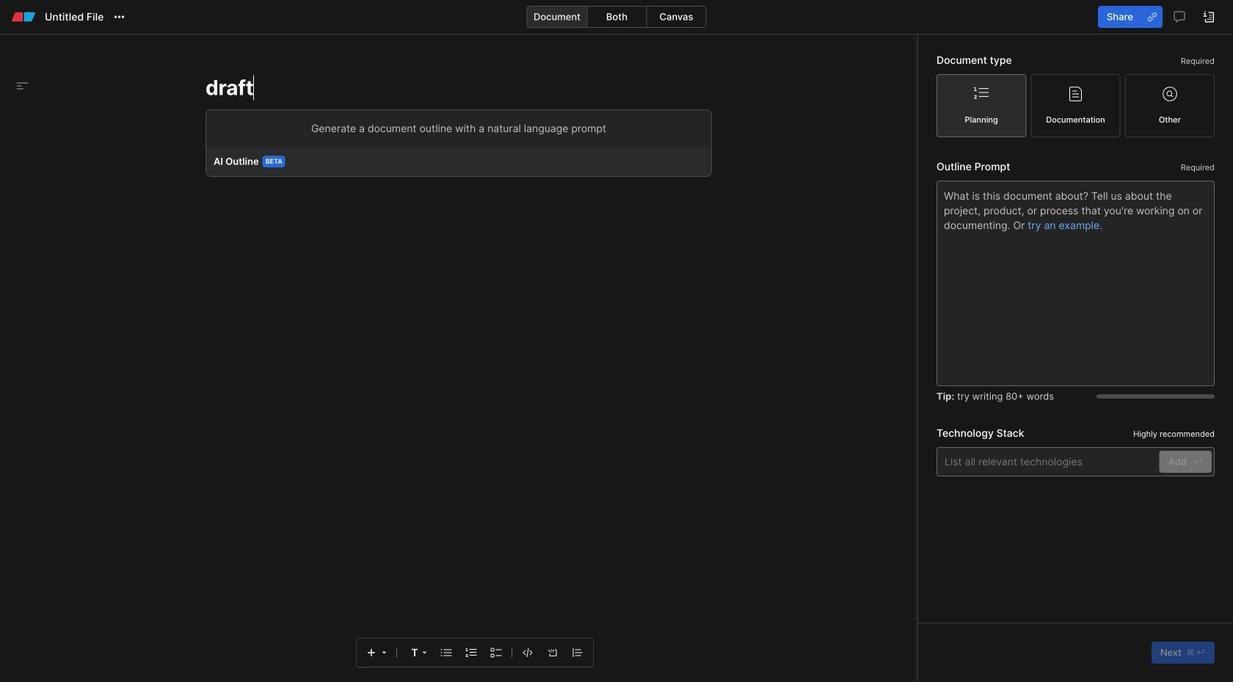 Task type: locate. For each thing, give the bounding box(es) containing it.
List all relevant technologies text field
[[937, 447, 1215, 477]]

None text field
[[206, 109, 712, 354], [937, 181, 1215, 386], [206, 109, 712, 354], [937, 181, 1215, 386]]



Task type: vqa. For each thing, say whether or not it's contained in the screenshot.
COVER image
no



